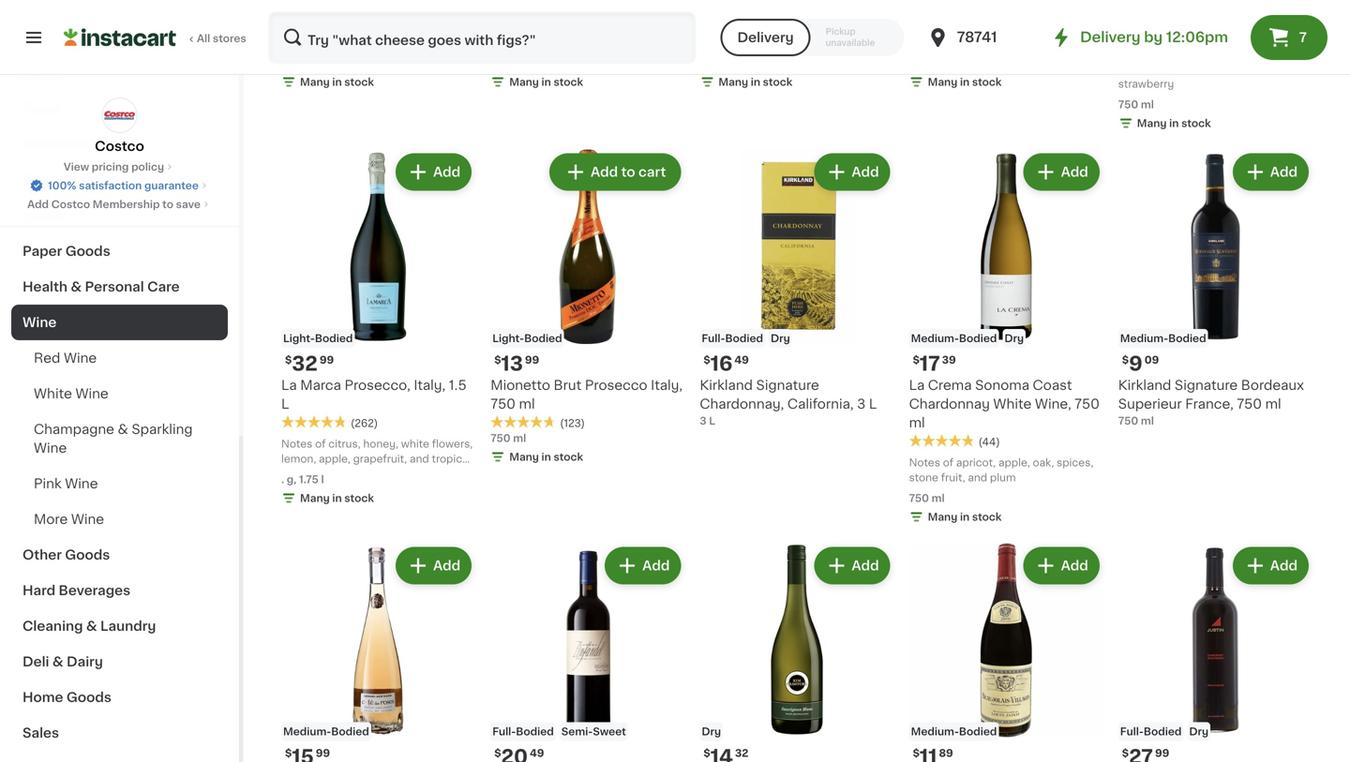 Task type: describe. For each thing, give the bounding box(es) containing it.
medium-bodied for 89
[[911, 727, 998, 737]]

cleaning & laundry link
[[11, 609, 228, 645]]

goods for home goods
[[67, 691, 112, 705]]

cart
[[639, 166, 666, 179]]

$19.99 element
[[1119, 0, 1313, 18]]

crema
[[929, 379, 972, 392]]

stores
[[213, 33, 246, 44]]

& for champagne
[[118, 423, 128, 436]]

many in stock down box,
[[510, 77, 584, 87]]

medium- for 750 ml
[[1121, 333, 1169, 344]]

costco link
[[95, 98, 144, 156]]

service type group
[[721, 19, 905, 56]]

blackberry,
[[1222, 64, 1280, 74]]

delivery for delivery
[[738, 31, 794, 44]]

electronics
[[23, 138, 99, 151]]

other goods link
[[11, 538, 228, 573]]

cleaning
[[23, 620, 83, 633]]

$ 13 99
[[495, 354, 540, 374]]

& for cleaning
[[86, 620, 97, 633]]

view
[[64, 162, 89, 172]]

light- for 32
[[283, 333, 315, 344]]

l inside the kirkland signature red sangria spain, 1.5 l
[[818, 40, 826, 53]]

kirkland signature bordeaux superieur france, 750 ml 750 ml
[[1119, 379, 1305, 426]]

notes for notes of apricot, apple, oak, spices, stone fruit, and plum
[[910, 458, 941, 468]]

all stores link
[[64, 11, 248, 64]]

1.75
[[299, 475, 319, 485]]

blend,
[[1264, 21, 1305, 34]]

of for citrus,
[[315, 439, 326, 449]]

grigio
[[491, 40, 531, 53]]

39
[[943, 355, 957, 365]]

red for signature
[[823, 21, 850, 34]]

to inside button
[[622, 166, 636, 179]]

7 button
[[1251, 15, 1328, 60]]

grapefruit,
[[353, 454, 407, 464]]

plum
[[991, 473, 1016, 483]]

16
[[711, 354, 733, 374]]

ml inside la crema sonoma coast chardonnay white wine, 750 ml
[[910, 416, 926, 430]]

product group containing 16
[[700, 150, 895, 429]]

apple, inside notes of citrus, honey, white flowers, lemon, apple, grapefruit, and tropical fruits . g, 1.75 l
[[319, 454, 351, 464]]

of for blueberry,
[[1153, 64, 1164, 74]]

add inside button
[[591, 166, 618, 179]]

california, for kirkland signature chardonnay, california, 3 l 3 l
[[788, 398, 854, 411]]

medium- for 99
[[283, 727, 331, 737]]

oak,
[[1033, 458, 1055, 468]]

sales
[[23, 727, 59, 740]]

wine for more wine
[[71, 513, 104, 526]]

more
[[34, 513, 68, 526]]

medium-bodied for 99
[[283, 727, 369, 737]]

hard
[[23, 584, 55, 598]]

32 inside product 'group'
[[292, 354, 318, 374]]

blueberry,
[[1166, 64, 1219, 74]]

in down notes of citrus, honey, white flowers, lemon, apple, grapefruit, and tropical fruits . g, 1.75 l
[[332, 493, 342, 504]]

flowers,
[[432, 439, 473, 449]]

kirkland for kirkland signature red sangria spain, 1.5 l
[[700, 21, 753, 34]]

la crema sonoma coast chardonnay white wine, 750 ml
[[910, 379, 1100, 430]]

ml inside mionetto brut prosecco italy, 750 ml
[[519, 398, 535, 411]]

floral link
[[11, 91, 228, 127]]

apricot,
[[957, 458, 996, 468]]

tropical
[[432, 454, 471, 464]]

care
[[147, 281, 180, 294]]

honey,
[[363, 439, 399, 449]]

laundry
[[100, 620, 156, 633]]

(123)
[[560, 418, 585, 429]]

kirkland signature brut champagne france, 750 ml 750 ml
[[281, 21, 462, 69]]

france, for bordeaux
[[1186, 398, 1234, 411]]

kirkland for kirkland signature pinot grigio box, california, 3 l 3 l
[[491, 21, 544, 34]]

notes for notes of citrus, honey, white flowers, lemon, apple, grapefruit, and tropical fruits . g, 1.75 l
[[281, 439, 313, 449]]

cider
[[72, 174, 109, 187]]

many in stock down fruit,
[[928, 512, 1002, 522]]

kirkland signature chardonnay, california, 3 l 3 l
[[700, 379, 877, 426]]

in down 78741
[[961, 77, 970, 87]]

white wine link
[[11, 376, 228, 412]]

0 horizontal spatial costco
[[51, 199, 90, 210]]

california, inside kirkland signature pinot grigio box, california, 3 l 3 l
[[567, 40, 633, 53]]

superieur
[[1119, 398, 1183, 411]]

full- for 3 l
[[702, 333, 726, 344]]

more wine link
[[11, 502, 228, 538]]

champagne & sparkling wine link
[[11, 412, 228, 466]]

chardonnay, for kirkland signature chardonnay, california, 3 l 3 l
[[700, 398, 785, 411]]

more wine
[[34, 513, 104, 526]]

white
[[401, 439, 430, 449]]

750 ml for 750
[[491, 433, 526, 444]]

sonoma
[[976, 379, 1030, 392]]

9
[[1130, 354, 1143, 374]]

deli
[[23, 656, 49, 669]]

stock down 78741 popup button
[[973, 77, 1002, 87]]

goods for paper goods
[[65, 245, 110, 258]]

many in stock down the kirkland signature brut champagne france, 750 ml 750 ml
[[300, 77, 374, 87]]

all stores
[[197, 33, 246, 44]]

electronics link
[[11, 127, 228, 162]]

health
[[23, 281, 68, 294]]

09
[[1145, 355, 1160, 365]]

wine down the health in the left of the page
[[23, 316, 57, 329]]

wine for white wine
[[75, 387, 109, 401]]

italy, for 13
[[651, 379, 683, 392]]

red wine
[[34, 352, 97, 365]]

la for 32
[[281, 379, 297, 392]]

$ inside $ 32 99
[[285, 355, 292, 365]]

many down strawberry
[[1138, 118, 1168, 129]]

sparkling
[[132, 423, 193, 436]]

baby
[[23, 67, 58, 80]]

brut inside mionetto brut prosecco italy, 750 ml
[[554, 379, 582, 392]]

many in stock down 78741
[[928, 77, 1002, 87]]

save
[[176, 199, 201, 210]]

$ inside the $ 13 99
[[495, 355, 501, 365]]

liquor link
[[11, 198, 228, 234]]

view pricing policy link
[[64, 159, 176, 174]]

hard beverages
[[23, 584, 130, 598]]

Search field
[[270, 13, 695, 62]]

and inside notes of blueberry, blackberry, and strawberry
[[1282, 64, 1302, 74]]

& for beer
[[58, 174, 69, 187]]

wine inside the champagne & sparkling wine
[[34, 442, 67, 455]]

full- for 99
[[1121, 727, 1144, 737]]

stock down spain,
[[763, 77, 793, 87]]

medium- for 89
[[911, 727, 960, 737]]

chardonnay
[[910, 398, 991, 411]]

marca
[[300, 379, 341, 392]]

policy
[[131, 162, 164, 172]]

kirkland for kirkland signature bordeaux superieur france, 750 ml 750 ml
[[1119, 379, 1172, 392]]

ml inside duckhorn decoy red blend, napa valley, 750 ml
[[1232, 40, 1248, 53]]

champagne & sparkling wine
[[34, 423, 193, 455]]

stock down notes of citrus, honey, white flowers, lemon, apple, grapefruit, and tropical fruits . g, 1.75 l
[[345, 493, 374, 504]]

instacart logo image
[[64, 26, 176, 49]]

beer & cider
[[23, 174, 109, 187]]

home goods link
[[11, 680, 228, 716]]

78741 button
[[928, 11, 1040, 64]]

mionetto
[[491, 379, 551, 392]]

many down 78741
[[928, 77, 958, 87]]

cleaning & laundry
[[23, 620, 156, 633]]

deli & dairy link
[[11, 645, 228, 680]]

signature for kirkland signature bordeaux superieur france, 750 ml 750 ml
[[1175, 379, 1239, 392]]

wine for red wine
[[64, 352, 97, 365]]

citrus,
[[329, 439, 361, 449]]

13
[[501, 354, 523, 374]]

deli & dairy
[[23, 656, 103, 669]]

3 down $ 16 49
[[700, 416, 707, 426]]

kirkland signature pinot grigio box, california, 3 l 3 l
[[491, 21, 656, 69]]

valley,
[[1157, 40, 1200, 53]]

notes for notes of blueberry, blackberry, and strawberry
[[1119, 64, 1150, 74]]

0 horizontal spatial red
[[34, 352, 60, 365]]

l down 16
[[710, 416, 716, 426]]

& for deli
[[52, 656, 63, 669]]

and inside notes of apricot, apple, oak, spices, stone fruit, and plum
[[969, 473, 988, 483]]

(262)
[[351, 418, 378, 429]]

pink
[[34, 478, 62, 491]]

l left 'chardonnay'
[[870, 398, 877, 411]]



Task type: vqa. For each thing, say whether or not it's contained in the screenshot.
Follow Your Heart Dairy-Free American Slices 7 oz
no



Task type: locate. For each thing, give the bounding box(es) containing it.
49 right 16
[[735, 355, 749, 365]]

in down strawberry
[[1170, 118, 1180, 129]]

red right delivery button on the right top
[[823, 21, 850, 34]]

1.5 inside the kirkland signature red sangria spain, 1.5 l
[[797, 40, 815, 53]]

france, inside the kirkland signature brut champagne france, 750 ml 750 ml
[[365, 40, 414, 53]]

medium-
[[911, 333, 960, 344], [1121, 333, 1169, 344], [283, 727, 331, 737], [911, 727, 960, 737]]

2 vertical spatial 750 ml
[[910, 493, 945, 504]]

0 horizontal spatial light-bodied
[[283, 333, 353, 344]]

& down view at top
[[58, 174, 69, 187]]

full-
[[702, 333, 726, 344], [493, 727, 516, 737], [1121, 727, 1144, 737]]

750 ml down stone
[[910, 493, 945, 504]]

red inside duckhorn decoy red blend, napa valley, 750 ml
[[1234, 21, 1260, 34]]

bodied
[[315, 333, 353, 344], [726, 333, 764, 344], [524, 333, 562, 344], [960, 333, 998, 344], [1169, 333, 1207, 344], [331, 727, 369, 737], [516, 727, 554, 737], [960, 727, 998, 737], [1144, 727, 1182, 737]]

product group containing 9
[[1119, 150, 1313, 429]]

home
[[23, 691, 63, 705]]

1 horizontal spatial red
[[823, 21, 850, 34]]

0 vertical spatial 49
[[735, 355, 749, 365]]

add to cart
[[591, 166, 666, 179]]

ml
[[446, 40, 462, 53], [1232, 40, 1248, 53], [304, 58, 317, 69], [1142, 100, 1155, 110], [519, 398, 535, 411], [1266, 398, 1282, 411], [1142, 416, 1155, 426], [910, 416, 926, 430], [513, 433, 526, 444], [932, 493, 945, 504]]

0 vertical spatial costco
[[95, 140, 144, 153]]

italy, inside mionetto brut prosecco italy, 750 ml
[[651, 379, 683, 392]]

$ 32 99
[[285, 354, 334, 374]]

1 vertical spatial notes
[[281, 439, 313, 449]]

& for health
[[71, 281, 82, 294]]

100%
[[48, 181, 76, 191]]

italy,
[[414, 379, 446, 392], [651, 379, 683, 392]]

chardonnay, inside the kirkland signature chardonnay, california, 3 l 3 l
[[700, 398, 785, 411]]

chardonnay,
[[910, 40, 994, 53], [700, 398, 785, 411]]

other
[[23, 549, 62, 562]]

decoy
[[1187, 21, 1230, 34]]

2 light-bodied from the left
[[493, 333, 562, 344]]

0 horizontal spatial brut
[[404, 21, 432, 34]]

2 italy, from the left
[[651, 379, 683, 392]]

1 horizontal spatial light-bodied
[[493, 333, 562, 344]]

2 horizontal spatial 1.5
[[1067, 40, 1085, 53]]

champagne right stores
[[281, 40, 362, 53]]

goods inside 'link'
[[65, 549, 110, 562]]

2 vertical spatial goods
[[67, 691, 112, 705]]

delivery by 12:06pm
[[1081, 30, 1229, 44]]

apple, inside notes of apricot, apple, oak, spices, stone fruit, and plum
[[999, 458, 1031, 468]]

and inside notes of citrus, honey, white flowers, lemon, apple, grapefruit, and tropical fruits . g, 1.75 l
[[410, 454, 429, 464]]

1.5 for kirkland signature chardonnay, california, 1.5 l
[[1067, 40, 1085, 53]]

white
[[34, 387, 72, 401], [994, 398, 1032, 411]]

17
[[920, 354, 941, 374]]

750
[[417, 40, 442, 53], [1203, 40, 1228, 53], [281, 58, 302, 69], [1119, 100, 1139, 110], [491, 398, 516, 411], [1075, 398, 1100, 411], [1238, 398, 1263, 411], [1119, 416, 1139, 426], [491, 433, 511, 444], [910, 493, 930, 504]]

1 horizontal spatial brut
[[554, 379, 582, 392]]

add
[[433, 166, 461, 179], [591, 166, 618, 179], [852, 166, 880, 179], [1062, 166, 1089, 179], [1271, 166, 1298, 179], [27, 199, 49, 210], [433, 560, 461, 573], [643, 560, 670, 573], [852, 560, 880, 573], [1062, 560, 1089, 573], [1271, 560, 1298, 573]]

kirkland inside the kirkland signature chardonnay, california, 3 l 3 l
[[700, 379, 753, 392]]

1 horizontal spatial costco
[[95, 140, 144, 153]]

chardonnay, inside the kirkland signature chardonnay, california, 1.5 l
[[910, 40, 994, 53]]

full-bodied dry for 3 l
[[702, 333, 791, 344]]

0 vertical spatial full-bodied dry
[[702, 333, 791, 344]]

la marca prosecco, italy, 1.5 l
[[281, 379, 467, 411]]

1 light-bodied from the left
[[283, 333, 353, 344]]

la inside la marca prosecco, italy, 1.5 l
[[281, 379, 297, 392]]

notes inside notes of citrus, honey, white flowers, lemon, apple, grapefruit, and tropical fruits . g, 1.75 l
[[281, 439, 313, 449]]

goods up beverages
[[65, 549, 110, 562]]

2 horizontal spatial of
[[1153, 64, 1164, 74]]

liquor
[[23, 209, 66, 222]]

light-bodied up $ 32 99
[[283, 333, 353, 344]]

many down fruit,
[[928, 512, 958, 522]]

1 vertical spatial of
[[315, 439, 326, 449]]

stock down kirkland signature pinot grigio box, california, 3 l 3 l
[[554, 77, 584, 87]]

france, inside kirkland signature bordeaux superieur france, 750 ml 750 ml
[[1186, 398, 1234, 411]]

light-bodied up the $ 13 99
[[493, 333, 562, 344]]

paper goods
[[23, 245, 110, 258]]

many in stock down l
[[300, 493, 374, 504]]

stock down notes of blueberry, blackberry, and strawberry
[[1182, 118, 1212, 129]]

coast
[[1033, 379, 1073, 392]]

stock down plum
[[973, 512, 1002, 522]]

& right the health in the left of the page
[[71, 281, 82, 294]]

wine down red wine
[[75, 387, 109, 401]]

and down apricot, on the right
[[969, 473, 988, 483]]

to down guarantee
[[162, 199, 174, 210]]

stone
[[910, 473, 939, 483]]

l left sangria
[[648, 40, 656, 53]]

0 horizontal spatial delivery
[[738, 31, 794, 44]]

full- inside product 'group'
[[702, 333, 726, 344]]

l down grigio
[[500, 58, 507, 69]]

medium-bodied for 750 ml
[[1121, 333, 1207, 344]]

of
[[1153, 64, 1164, 74], [315, 439, 326, 449], [943, 458, 954, 468]]

$ 16 49
[[704, 354, 749, 374]]

1 horizontal spatial of
[[943, 458, 954, 468]]

kirkland signature red sangria spain, 1.5 l
[[700, 21, 850, 53]]

pricing
[[92, 162, 129, 172]]

kirkland inside kirkland signature pinot grigio box, california, 3 l 3 l
[[491, 21, 544, 34]]

notes up stone
[[910, 458, 941, 468]]

product group containing 17
[[910, 150, 1104, 529]]

california, inside the kirkland signature chardonnay, california, 1.5 l
[[997, 40, 1064, 53]]

1 vertical spatial 32
[[735, 749, 749, 759]]

satisfaction
[[79, 181, 142, 191]]

3 down pinot
[[636, 40, 645, 53]]

champagne down white wine
[[34, 423, 114, 436]]

2 horizontal spatial and
[[1282, 64, 1302, 74]]

delivery for delivery by 12:06pm
[[1081, 30, 1141, 44]]

many down mionetto
[[510, 452, 539, 462]]

apple, down citrus,
[[319, 454, 351, 464]]

1 horizontal spatial chardonnay,
[[910, 40, 994, 53]]

2 vertical spatial notes
[[910, 458, 941, 468]]

1 vertical spatial brut
[[554, 379, 582, 392]]

0 horizontal spatial of
[[315, 439, 326, 449]]

of left citrus,
[[315, 439, 326, 449]]

0 horizontal spatial 1.5
[[449, 379, 467, 392]]

kirkland inside the kirkland signature red sangria spain, 1.5 l
[[700, 21, 753, 34]]

goods up health & personal care
[[65, 245, 110, 258]]

& down white wine link
[[118, 423, 128, 436]]

0 horizontal spatial full-
[[493, 727, 516, 737]]

0 horizontal spatial apple,
[[319, 454, 351, 464]]

2 horizontal spatial red
[[1234, 21, 1260, 34]]

1 vertical spatial 750 ml
[[491, 433, 526, 444]]

0 horizontal spatial white
[[34, 387, 72, 401]]

0 horizontal spatial 750 ml
[[491, 433, 526, 444]]

49 down the full-bodied semi-sweet
[[530, 749, 544, 759]]

full- for 49
[[493, 727, 516, 737]]

add button
[[398, 155, 470, 189], [817, 155, 889, 189], [1026, 155, 1098, 189], [1235, 155, 1308, 189], [398, 549, 470, 583], [607, 549, 680, 583], [817, 549, 889, 583], [1026, 549, 1098, 583], [1235, 549, 1308, 583]]

99
[[320, 355, 334, 365], [525, 355, 540, 365], [316, 749, 330, 759], [1156, 749, 1170, 759]]

california,
[[567, 40, 633, 53], [997, 40, 1064, 53], [788, 398, 854, 411]]

l inside la marca prosecco, italy, 1.5 l
[[281, 398, 289, 411]]

kirkland for kirkland signature chardonnay, california, 3 l 3 l
[[700, 379, 753, 392]]

$ 17 39
[[913, 354, 957, 374]]

of inside notes of citrus, honey, white flowers, lemon, apple, grapefruit, and tropical fruits . g, 1.75 l
[[315, 439, 326, 449]]

white down red wine
[[34, 387, 72, 401]]

0 vertical spatial france,
[[365, 40, 414, 53]]

italy, inside la marca prosecco, italy, 1.5 l
[[414, 379, 446, 392]]

750 inside mionetto brut prosecco italy, 750 ml
[[491, 398, 516, 411]]

light-
[[283, 333, 315, 344], [493, 333, 525, 344]]

0 horizontal spatial full-bodied dry
[[702, 333, 791, 344]]

wine link
[[11, 305, 228, 341]]

light-bodied for 13
[[493, 333, 562, 344]]

1 vertical spatial france,
[[1186, 398, 1234, 411]]

l left napa
[[1088, 40, 1096, 53]]

signature for kirkland signature brut champagne france, 750 ml 750 ml
[[338, 21, 401, 34]]

& inside the champagne & sparkling wine
[[118, 423, 128, 436]]

delivery inside button
[[738, 31, 794, 44]]

in down box,
[[542, 77, 551, 87]]

many down the kirkland signature brut champagne france, 750 ml 750 ml
[[300, 77, 330, 87]]

signature inside kirkland signature pinot grigio box, california, 3 l 3 l
[[547, 21, 610, 34]]

italy, right prosecco
[[651, 379, 683, 392]]

signature inside the kirkland signature chardonnay, california, 1.5 l
[[966, 21, 1029, 34]]

champagne inside the kirkland signature brut champagne france, 750 ml 750 ml
[[281, 40, 362, 53]]

many
[[300, 77, 330, 87], [719, 77, 749, 87], [510, 77, 539, 87], [928, 77, 958, 87], [1138, 118, 1168, 129], [510, 452, 539, 462], [300, 493, 330, 504], [928, 512, 958, 522]]

product group
[[281, 150, 476, 510], [491, 150, 685, 469], [700, 150, 895, 429], [910, 150, 1104, 529], [1119, 150, 1313, 429], [281, 544, 476, 763], [491, 544, 685, 763], [700, 544, 895, 763], [910, 544, 1104, 763], [1119, 544, 1313, 763]]

notes inside notes of apricot, apple, oak, spices, stone fruit, and plum
[[910, 458, 941, 468]]

0 horizontal spatial to
[[162, 199, 174, 210]]

la down $ 32 99
[[281, 379, 297, 392]]

spain,
[[753, 40, 793, 53]]

brut inside the kirkland signature brut champagne france, 750 ml 750 ml
[[404, 21, 432, 34]]

1 horizontal spatial california,
[[788, 398, 854, 411]]

l
[[321, 475, 324, 485]]

7
[[1300, 31, 1308, 44]]

pink wine
[[34, 478, 98, 491]]

light- up $ 32 99
[[283, 333, 315, 344]]

1 horizontal spatial to
[[622, 166, 636, 179]]

sangria
[[700, 40, 750, 53]]

l right spain,
[[818, 40, 826, 53]]

add costco membership to save link
[[27, 197, 212, 212]]

in down the kirkland signature brut champagne france, 750 ml 750 ml
[[332, 77, 342, 87]]

wine right more at the left bottom of the page
[[71, 513, 104, 526]]

sweet
[[593, 727, 626, 737]]

baby link
[[11, 55, 228, 91]]

many in stock down strawberry
[[1138, 118, 1212, 129]]

0 horizontal spatial 32
[[292, 354, 318, 374]]

1 horizontal spatial full-bodied dry
[[1121, 727, 1209, 737]]

0 horizontal spatial medium-bodied
[[283, 727, 369, 737]]

paper goods link
[[11, 234, 228, 269]]

1 horizontal spatial 750 ml
[[910, 493, 945, 504]]

0 vertical spatial goods
[[65, 245, 110, 258]]

3
[[636, 40, 645, 53], [491, 58, 498, 69], [858, 398, 866, 411], [700, 416, 707, 426]]

costco up view pricing policy link
[[95, 140, 144, 153]]

1 horizontal spatial full-
[[702, 333, 726, 344]]

1 horizontal spatial apple,
[[999, 458, 1031, 468]]

l inside the kirkland signature chardonnay, california, 1.5 l
[[1088, 40, 1096, 53]]

kirkland for kirkland signature brut champagne france, 750 ml 750 ml
[[281, 21, 335, 34]]

notes of citrus, honey, white flowers, lemon, apple, grapefruit, and tropical fruits . g, 1.75 l
[[281, 439, 473, 485]]

white inside la crema sonoma coast chardonnay white wine, 750 ml
[[994, 398, 1032, 411]]

apple, up plum
[[999, 458, 1031, 468]]

0 horizontal spatial france,
[[365, 40, 414, 53]]

costco logo image
[[102, 98, 137, 133]]

0 vertical spatial 750 ml
[[1119, 100, 1155, 110]]

napa
[[1119, 40, 1154, 53]]

99 inside $ 32 99
[[320, 355, 334, 365]]

1 horizontal spatial 1.5
[[797, 40, 815, 53]]

1 horizontal spatial delivery
[[1081, 30, 1141, 44]]

kirkland inside the kirkland signature chardonnay, california, 1.5 l
[[910, 21, 963, 34]]

2 horizontal spatial california,
[[997, 40, 1064, 53]]

of inside notes of apricot, apple, oak, spices, stone fruit, and plum
[[943, 458, 954, 468]]

bordeaux
[[1242, 379, 1305, 392]]

many down grigio
[[510, 77, 539, 87]]

product group containing 13
[[491, 150, 685, 469]]

750 ml
[[1119, 100, 1155, 110], [491, 433, 526, 444], [910, 493, 945, 504]]

signature for kirkland signature pinot grigio box, california, 3 l 3 l
[[547, 21, 610, 34]]

$ inside $ 16 49
[[704, 355, 711, 365]]

1 horizontal spatial france,
[[1186, 398, 1234, 411]]

notes up 'lemon,'
[[281, 439, 313, 449]]

california, for kirkland signature chardonnay, california, 1.5 l
[[997, 40, 1064, 53]]

light- up the 13
[[493, 333, 525, 344]]

box,
[[534, 40, 563, 53]]

1 light- from the left
[[283, 333, 315, 344]]

2 vertical spatial and
[[969, 473, 988, 483]]

signature inside the kirkland signature red sangria spain, 1.5 l
[[757, 21, 820, 34]]

0 horizontal spatial notes
[[281, 439, 313, 449]]

many in stock down (123)
[[510, 452, 584, 462]]

100% satisfaction guarantee
[[48, 181, 199, 191]]

1.5 inside la marca prosecco, italy, 1.5 l
[[449, 379, 467, 392]]

1 vertical spatial costco
[[51, 199, 90, 210]]

1 horizontal spatial white
[[994, 398, 1032, 411]]

1 horizontal spatial champagne
[[281, 40, 362, 53]]

view pricing policy
[[64, 162, 164, 172]]

0 horizontal spatial la
[[281, 379, 297, 392]]

0 horizontal spatial italy,
[[414, 379, 446, 392]]

$ 9 09
[[1123, 354, 1160, 374]]

2 vertical spatial of
[[943, 458, 954, 468]]

wine up white wine
[[64, 352, 97, 365]]

dairy
[[67, 656, 103, 669]]

white inside white wine link
[[34, 387, 72, 401]]

2 horizontal spatial 750 ml
[[1119, 100, 1155, 110]]

champagne inside the champagne & sparkling wine
[[34, 423, 114, 436]]

hard beverages link
[[11, 573, 228, 609]]

kirkland inside the kirkland signature brut champagne france, 750 ml 750 ml
[[281, 21, 335, 34]]

add costco membership to save
[[27, 199, 201, 210]]

wine for pink wine
[[65, 478, 98, 491]]

wine up pink
[[34, 442, 67, 455]]

0 vertical spatial 32
[[292, 354, 318, 374]]

red for decoy
[[1234, 21, 1260, 34]]

and down white on the left bottom
[[410, 454, 429, 464]]

2 light- from the left
[[493, 333, 525, 344]]

delivery button
[[721, 19, 811, 56]]

signature for kirkland signature chardonnay, california, 3 l 3 l
[[757, 379, 820, 392]]

0 horizontal spatial california,
[[567, 40, 633, 53]]

delivery
[[1081, 30, 1141, 44], [738, 31, 794, 44]]

many in stock
[[300, 77, 374, 87], [719, 77, 793, 87], [510, 77, 584, 87], [928, 77, 1002, 87], [1138, 118, 1212, 129], [510, 452, 584, 462], [300, 493, 374, 504], [928, 512, 1002, 522]]

red up white wine
[[34, 352, 60, 365]]

750 ml down mionetto
[[491, 433, 526, 444]]

of inside notes of blueberry, blackberry, and strawberry
[[1153, 64, 1164, 74]]

medium-bodied dry
[[911, 333, 1025, 344]]

other goods
[[23, 549, 110, 562]]

goods down dairy
[[67, 691, 112, 705]]

1 vertical spatial champagne
[[34, 423, 114, 436]]

1 vertical spatial goods
[[65, 549, 110, 562]]

full-bodied semi-sweet
[[493, 727, 626, 737]]

of for apricot,
[[943, 458, 954, 468]]

by
[[1145, 30, 1163, 44]]

paper
[[23, 245, 62, 258]]

prosecco
[[585, 379, 648, 392]]

notes of blueberry, blackberry, and strawberry
[[1119, 64, 1302, 89]]

stock down (123)
[[554, 452, 584, 462]]

2 horizontal spatial medium-bodied
[[1121, 333, 1207, 344]]

$ inside $ 9 09
[[1123, 355, 1130, 365]]

kirkland for kirkland signature chardonnay, california, 1.5 l
[[910, 21, 963, 34]]

stock
[[345, 77, 374, 87], [763, 77, 793, 87], [554, 77, 584, 87], [973, 77, 1002, 87], [1182, 118, 1212, 129], [554, 452, 584, 462], [345, 493, 374, 504], [973, 512, 1002, 522]]

red inside the kirkland signature red sangria spain, 1.5 l
[[823, 21, 850, 34]]

1 horizontal spatial italy,
[[651, 379, 683, 392]]

beer & cider link
[[11, 162, 228, 198]]

and down 7 button
[[1282, 64, 1302, 74]]

many down 1.75
[[300, 493, 330, 504]]

signature for kirkland signature chardonnay, california, 1.5 l
[[966, 21, 1029, 34]]

0 horizontal spatial champagne
[[34, 423, 114, 436]]

1 horizontal spatial and
[[969, 473, 988, 483]]

& right deli
[[52, 656, 63, 669]]

0 horizontal spatial 49
[[530, 749, 544, 759]]

1 horizontal spatial 32
[[735, 749, 749, 759]]

signature for kirkland signature red sangria spain, 1.5 l
[[757, 21, 820, 34]]

white down sonoma
[[994, 398, 1032, 411]]

of up strawberry
[[1153, 64, 1164, 74]]

1.5
[[797, 40, 815, 53], [1067, 40, 1085, 53], [449, 379, 467, 392]]

medium-bodied inside product 'group'
[[1121, 333, 1207, 344]]

2 horizontal spatial notes
[[1119, 64, 1150, 74]]

beer
[[23, 174, 54, 187]]

l down $ 32 99
[[281, 398, 289, 411]]

italy, right prosecco,
[[414, 379, 446, 392]]

3 down grigio
[[491, 58, 498, 69]]

california, inside the kirkland signature chardonnay, california, 3 l 3 l
[[788, 398, 854, 411]]

750 inside duckhorn decoy red blend, napa valley, 750 ml
[[1203, 40, 1228, 53]]

notes inside notes of blueberry, blackberry, and strawberry
[[1119, 64, 1150, 74]]

1 la from the left
[[281, 379, 297, 392]]

wine right pink
[[65, 478, 98, 491]]

lemon,
[[281, 454, 316, 464]]

99 inside the $ 13 99
[[525, 355, 540, 365]]

mionetto brut prosecco italy, 750 ml
[[491, 379, 683, 411]]

france, for brut
[[365, 40, 414, 53]]

chardonnay, for kirkland signature chardonnay, california, 1.5 l
[[910, 40, 994, 53]]

italy, for 32
[[414, 379, 446, 392]]

spices,
[[1057, 458, 1094, 468]]

la inside la crema sonoma coast chardonnay white wine, 750 ml
[[910, 379, 925, 392]]

1.5 inside the kirkland signature chardonnay, california, 1.5 l
[[1067, 40, 1085, 53]]

red down $19.99 element
[[1234, 21, 1260, 34]]

france,
[[365, 40, 414, 53], [1186, 398, 1234, 411]]

1 italy, from the left
[[414, 379, 446, 392]]

pink wine link
[[11, 466, 228, 502]]

0 vertical spatial to
[[622, 166, 636, 179]]

1 vertical spatial chardonnay,
[[700, 398, 785, 411]]

la down 17
[[910, 379, 925, 392]]

1 vertical spatial to
[[162, 199, 174, 210]]

0 vertical spatial notes
[[1119, 64, 1150, 74]]

1.5 for la marca prosecco, italy, 1.5 l
[[449, 379, 467, 392]]

0 vertical spatial brut
[[404, 21, 432, 34]]

many down sangria
[[719, 77, 749, 87]]

$ inside $ 17 39
[[913, 355, 920, 365]]

1 horizontal spatial 49
[[735, 355, 749, 365]]

in down spain,
[[751, 77, 761, 87]]

signature inside the kirkland signature chardonnay, california, 3 l 3 l
[[757, 379, 820, 392]]

costco down 100%
[[51, 199, 90, 210]]

750 ml for napa
[[1119, 100, 1155, 110]]

full-bodied dry for 99
[[1121, 727, 1209, 737]]

49
[[735, 355, 749, 365], [530, 749, 544, 759]]

notes up strawberry
[[1119, 64, 1150, 74]]

la for 17
[[910, 379, 925, 392]]

3 left 'chardonnay'
[[858, 398, 866, 411]]

0 horizontal spatial and
[[410, 454, 429, 464]]

0 vertical spatial of
[[1153, 64, 1164, 74]]

light-bodied for 32
[[283, 333, 353, 344]]

None search field
[[268, 11, 697, 64]]

750 ml down strawberry
[[1119, 100, 1155, 110]]

0 horizontal spatial chardonnay,
[[700, 398, 785, 411]]

1 horizontal spatial medium-bodied
[[911, 727, 998, 737]]

to left cart at the left
[[622, 166, 636, 179]]

stock down the kirkland signature brut champagne france, 750 ml 750 ml
[[345, 77, 374, 87]]

light- for 13
[[493, 333, 525, 344]]

1 horizontal spatial light-
[[493, 333, 525, 344]]

signature inside kirkland signature bordeaux superieur france, 750 ml 750 ml
[[1175, 379, 1239, 392]]

1 horizontal spatial notes
[[910, 458, 941, 468]]

& down beverages
[[86, 620, 97, 633]]

g,
[[287, 475, 297, 485]]

750 inside la crema sonoma coast chardonnay white wine, 750 ml
[[1075, 398, 1100, 411]]

full-bodied dry inside product 'group'
[[702, 333, 791, 344]]

2 la from the left
[[910, 379, 925, 392]]

1.5 left napa
[[1067, 40, 1085, 53]]

kirkland inside kirkland signature bordeaux superieur france, 750 ml 750 ml
[[1119, 379, 1172, 392]]

0 vertical spatial and
[[1282, 64, 1302, 74]]

1 vertical spatial full-bodied dry
[[1121, 727, 1209, 737]]

49 inside $ 16 49
[[735, 355, 749, 365]]

1 horizontal spatial la
[[910, 379, 925, 392]]

1.5 right spain,
[[797, 40, 815, 53]]

in down mionetto brut prosecco italy, 750 ml
[[542, 452, 551, 462]]

1 vertical spatial 49
[[530, 749, 544, 759]]

fruit,
[[942, 473, 966, 483]]

of up fruit,
[[943, 458, 954, 468]]

goods for other goods
[[65, 549, 110, 562]]

0 vertical spatial chardonnay,
[[910, 40, 994, 53]]

0 horizontal spatial light-
[[283, 333, 315, 344]]

in down fruit,
[[961, 512, 970, 522]]

full-bodied dry
[[702, 333, 791, 344], [1121, 727, 1209, 737]]

1.5 up flowers,
[[449, 379, 467, 392]]

0 vertical spatial champagne
[[281, 40, 362, 53]]

1 vertical spatial and
[[410, 454, 429, 464]]

semi-
[[562, 727, 593, 737]]

many in stock down spain,
[[719, 77, 793, 87]]

red wine link
[[11, 341, 228, 376]]

2 horizontal spatial full-
[[1121, 727, 1144, 737]]

product group containing 32
[[281, 150, 476, 510]]

signature inside the kirkland signature brut champagne france, 750 ml 750 ml
[[338, 21, 401, 34]]

78741
[[958, 30, 998, 44]]



